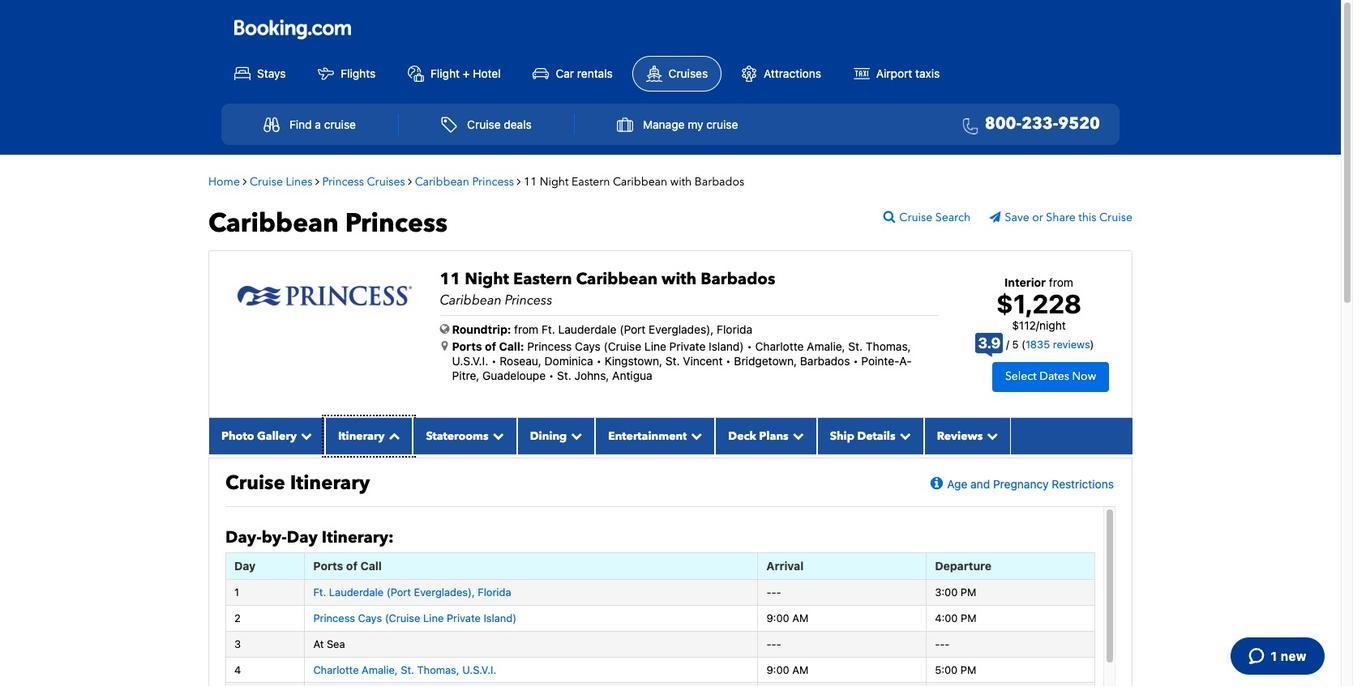 Task type: describe. For each thing, give the bounding box(es) containing it.
st. left vincent
[[665, 354, 680, 368]]

island) for princess cays (cruise line private island) •
[[709, 339, 744, 353]]

line for princess cays (cruise line private island) •
[[644, 339, 666, 353]]

find a cruise link
[[246, 109, 374, 140]]

of for call:
[[485, 339, 496, 353]]

from for ft.
[[514, 322, 538, 336]]

caribbean down the cruise lines link
[[208, 206, 339, 241]]

hotel
[[473, 66, 501, 80]]

details
[[857, 429, 896, 444]]

pitre,
[[452, 369, 479, 383]]

paper plane image
[[990, 211, 1005, 223]]

age and pregnancy restrictions link
[[925, 476, 1114, 493]]

3
[[234, 638, 241, 651]]

stays
[[257, 66, 286, 80]]

taxis
[[915, 66, 940, 80]]

1 horizontal spatial (port
[[620, 322, 646, 336]]

pm for 4:00 pm
[[961, 612, 977, 625]]

princess down cruise deals
[[472, 174, 514, 189]]

find a cruise
[[289, 118, 356, 131]]

booking.com home image
[[234, 19, 351, 40]]

manage
[[643, 118, 685, 131]]

flight + hotel link
[[395, 56, 514, 90]]

map marker image
[[441, 340, 448, 351]]

800-233-9520
[[985, 113, 1100, 135]]

guadeloupe
[[482, 369, 546, 383]]

cays for princess cays (cruise line private island)
[[358, 612, 382, 625]]

manage my cruise button
[[599, 109, 756, 140]]

1 horizontal spatial florida
[[717, 322, 752, 336]]

11 night eastern caribbean with barbados
[[524, 174, 744, 189]]

3.9 / 5 ( 1835 reviews )
[[978, 335, 1094, 352]]

chevron down image for entertainment
[[687, 430, 702, 442]]

caribbean princess main content
[[200, 163, 1141, 687]]

select          dates now
[[1005, 369, 1096, 385]]

private for princess cays (cruise line private island) •
[[669, 339, 706, 353]]

ft. lauderdale (port everglades), florida
[[313, 586, 511, 599]]

caribbean up 'roundtrip: from ft. lauderdale (port everglades), florida'
[[576, 268, 658, 290]]

am for 5:00
[[792, 664, 808, 677]]

ports for ports of call
[[313, 559, 343, 573]]

u.s.v.i. inside the charlotte amalie, st. thomas, u.s.v.i.
[[452, 354, 488, 368]]

+
[[463, 66, 470, 80]]

angle right image for home
[[243, 176, 247, 187]]

angle right image
[[408, 176, 412, 187]]

staterooms
[[426, 429, 489, 444]]

/ inside 3.9 / 5 ( 1835 reviews )
[[1006, 338, 1009, 351]]

princess cays (cruise line private island) link
[[313, 612, 517, 625]]

pm for 5:00 pm
[[960, 664, 976, 677]]

lines
[[286, 174, 313, 189]]

--- for 3
[[766, 638, 781, 651]]

travel menu navigation
[[221, 103, 1120, 145]]

a-
[[899, 354, 912, 368]]

ft. lauderdale (port everglades), florida link
[[313, 586, 511, 599]]

now
[[1072, 369, 1096, 385]]

flight + hotel
[[431, 66, 501, 80]]

dining
[[530, 429, 567, 444]]

9:00 am for 4:00
[[766, 612, 808, 625]]

1 vertical spatial u.s.v.i.
[[462, 664, 496, 677]]

0 vertical spatial amalie,
[[807, 339, 845, 353]]

cruise for cruise search
[[899, 210, 933, 225]]

photo gallery button
[[208, 418, 325, 455]]

departure
[[935, 559, 992, 573]]

plans
[[759, 429, 789, 444]]

cruise for manage my cruise
[[706, 118, 738, 131]]

cruise for cruise lines
[[250, 174, 283, 189]]

by-
[[262, 527, 287, 549]]

3:00 pm
[[935, 586, 976, 599]]

day-by-day itinerary:
[[225, 527, 394, 549]]

select          dates now link
[[992, 363, 1109, 392]]

angle right image for cruise lines
[[315, 176, 319, 187]]

restrictions
[[1052, 477, 1114, 491]]

attractions
[[764, 66, 821, 80]]

princess inside 11 night eastern caribbean with barbados caribbean princess
[[505, 291, 552, 309]]

at
[[313, 638, 324, 651]]

1 vertical spatial everglades),
[[414, 586, 475, 599]]

a
[[315, 118, 321, 131]]

dining button
[[517, 418, 595, 455]]

deck plans button
[[715, 418, 817, 455]]

st. down princess cays (cruise line private island)
[[401, 664, 414, 677]]

deck
[[728, 429, 756, 444]]

night for 11 night eastern caribbean with barbados caribbean princess
[[465, 268, 509, 290]]

2
[[234, 612, 241, 625]]

4
[[234, 664, 241, 677]]

ship details
[[830, 429, 896, 444]]

princess up dominica
[[527, 339, 572, 353]]

11 for 11 night eastern caribbean with barbados caribbean princess
[[440, 268, 461, 290]]

0 horizontal spatial thomas,
[[417, 664, 459, 677]]

interior from $1,228 $112 / night
[[996, 275, 1082, 332]]

(cruise for princess cays (cruise line private island)
[[385, 612, 420, 625]]

princess up sea
[[313, 612, 355, 625]]

caribbean right angle right icon
[[415, 174, 469, 189]]

deals
[[504, 118, 532, 131]]

1835
[[1026, 338, 1050, 351]]

0 vertical spatial caribbean princess
[[415, 174, 514, 189]]

1 vertical spatial day
[[234, 559, 256, 573]]

roseau,
[[500, 354, 541, 368]]

age
[[947, 477, 967, 491]]

cruise for cruise itinerary
[[225, 470, 285, 497]]

0 vertical spatial thomas,
[[866, 339, 911, 353]]

0 horizontal spatial lauderdale
[[329, 586, 384, 599]]

11 for 11 night eastern caribbean with barbados
[[524, 174, 537, 189]]

/ inside the interior from $1,228 $112 / night
[[1036, 319, 1039, 332]]

cruise search
[[899, 210, 970, 225]]

• up bridgetown,
[[747, 339, 752, 353]]

800-233-9520 link
[[956, 113, 1100, 136]]

reviews
[[937, 429, 983, 444]]

interior
[[1005, 275, 1046, 289]]

ship details button
[[817, 418, 924, 455]]

• down ports of call:
[[491, 354, 497, 368]]

vincent
[[683, 354, 723, 368]]

cruise itinerary
[[225, 470, 370, 497]]

home link
[[208, 174, 240, 189]]

3:00
[[935, 586, 958, 599]]

cruises link
[[632, 56, 722, 91]]

dates
[[1040, 369, 1069, 385]]

car
[[556, 66, 574, 80]]

my
[[688, 118, 703, 131]]

chevron down image for photo gallery
[[297, 430, 312, 442]]

reviews
[[1053, 338, 1090, 351]]

0 vertical spatial day
[[287, 527, 318, 549]]

1 vertical spatial itinerary
[[290, 470, 370, 497]]

caribbean down the manage
[[613, 174, 667, 189]]

car rentals link
[[520, 56, 626, 90]]

and
[[971, 477, 990, 491]]

staterooms button
[[413, 418, 517, 455]]

ports of call
[[313, 559, 382, 573]]

flight
[[431, 66, 460, 80]]

ports of call:
[[452, 339, 524, 353]]

save or share this cruise
[[1005, 210, 1133, 225]]

chevron up image
[[385, 430, 400, 442]]

princess cruises image
[[238, 273, 411, 320]]

or
[[1032, 210, 1043, 225]]

chevron down image for dining
[[567, 430, 582, 442]]

angle right image for caribbean princess
[[517, 176, 521, 187]]

private for princess cays (cruise line private island)
[[447, 612, 481, 625]]

roundtrip:
[[452, 322, 511, 336]]

entertainment button
[[595, 418, 715, 455]]

flights link
[[305, 56, 389, 90]]

cruise deals
[[467, 118, 532, 131]]

sea
[[327, 638, 345, 651]]

info circle image
[[925, 476, 947, 493]]

pointe-a- pitre, guadeloupe
[[452, 354, 912, 383]]



Task type: vqa. For each thing, say whether or not it's contained in the screenshot.
angle right icon
yes



Task type: locate. For each thing, give the bounding box(es) containing it.
1 vertical spatial caribbean princess
[[208, 206, 448, 241]]

0 horizontal spatial day
[[234, 559, 256, 573]]

1 am from the top
[[792, 612, 808, 625]]

11 night eastern caribbean with barbados caribbean princess
[[440, 268, 775, 309]]

0 horizontal spatial florida
[[478, 586, 511, 599]]

this
[[1078, 210, 1096, 225]]

(port up princess cays (cruise line private island) •
[[620, 322, 646, 336]]

eastern for 11 night eastern caribbean with barbados
[[571, 174, 610, 189]]

1 vertical spatial florida
[[478, 586, 511, 599]]

2 horizontal spatial angle right image
[[517, 176, 521, 187]]

cruise right a
[[324, 118, 356, 131]]

caribbean
[[415, 174, 469, 189], [613, 174, 667, 189], [208, 206, 339, 241], [576, 268, 658, 290], [440, 291, 502, 309]]

from inside the interior from $1,228 $112 / night
[[1049, 275, 1073, 289]]

0 vertical spatial eastern
[[571, 174, 610, 189]]

of for call
[[346, 559, 358, 573]]

0 vertical spatial from
[[1049, 275, 1073, 289]]

0 horizontal spatial cruises
[[367, 174, 405, 189]]

• right vincent
[[726, 354, 731, 368]]

bridgetown,
[[734, 354, 797, 368]]

cruise left the lines
[[250, 174, 283, 189]]

1 vertical spatial amalie,
[[362, 664, 398, 677]]

ship
[[830, 429, 854, 444]]

night
[[1039, 319, 1066, 332]]

ports right map marker 'image'
[[452, 339, 482, 353]]

9:00
[[766, 612, 789, 625], [766, 664, 789, 677]]

(port up princess cays (cruise line private island)
[[387, 586, 411, 599]]

1 horizontal spatial 11
[[524, 174, 537, 189]]

1 chevron down image from the left
[[297, 430, 312, 442]]

airport taxis
[[876, 66, 940, 80]]

am for 4:00
[[792, 612, 808, 625]]

cruises up manage my cruise at top
[[669, 66, 708, 80]]

st. up pointe-
[[848, 339, 863, 353]]

search image
[[883, 210, 899, 223]]

3 chevron down image from the left
[[789, 430, 804, 442]]

(port
[[620, 322, 646, 336], [387, 586, 411, 599]]

1 vertical spatial (port
[[387, 586, 411, 599]]

cruise left "deals"
[[467, 118, 501, 131]]

0 horizontal spatial (cruise
[[385, 612, 420, 625]]

9:00 for 4:00 pm
[[766, 612, 789, 625]]

airport taxis link
[[840, 56, 953, 90]]

1
[[234, 586, 239, 599]]

0 vertical spatial am
[[792, 612, 808, 625]]

caribbean princess right angle right icon
[[415, 174, 514, 189]]

chevron down image
[[297, 430, 312, 442], [489, 430, 504, 442]]

1 angle right image from the left
[[243, 176, 247, 187]]

princess cruises link
[[322, 174, 405, 189]]

0 horizontal spatial from
[[514, 322, 538, 336]]

1 vertical spatial 11
[[440, 268, 461, 290]]

pm right 3:00
[[961, 586, 976, 599]]

angle right image down "deals"
[[517, 176, 521, 187]]

• down dominica
[[549, 369, 554, 383]]

princess
[[322, 174, 364, 189], [472, 174, 514, 189], [345, 206, 448, 241], [505, 291, 552, 309], [527, 339, 572, 353], [313, 612, 355, 625]]

charlotte down sea
[[313, 664, 359, 677]]

florida
[[717, 322, 752, 336], [478, 586, 511, 599]]

0 horizontal spatial /
[[1006, 338, 1009, 351]]

800-
[[985, 113, 1022, 135]]

0 vertical spatial island)
[[709, 339, 744, 353]]

0 vertical spatial 11
[[524, 174, 537, 189]]

princess right the lines
[[322, 174, 364, 189]]

4 chevron down image from the left
[[896, 430, 911, 442]]

flights
[[341, 66, 376, 80]]

chevron down image inside staterooms dropdown button
[[489, 430, 504, 442]]

save
[[1005, 210, 1029, 225]]

1 vertical spatial thomas,
[[417, 664, 459, 677]]

1 horizontal spatial of
[[485, 339, 496, 353]]

caribbean princess
[[415, 174, 514, 189], [208, 206, 448, 241]]

chevron down image for ship details
[[896, 430, 911, 442]]

select
[[1005, 369, 1037, 385]]

1 cruise from the left
[[324, 118, 356, 131]]

0 vertical spatial u.s.v.i.
[[452, 354, 488, 368]]

1 vertical spatial night
[[465, 268, 509, 290]]

amalie,
[[807, 339, 845, 353], [362, 664, 398, 677]]

princess up call:
[[505, 291, 552, 309]]

ports
[[452, 339, 482, 353], [313, 559, 343, 573]]

st. down dominica
[[557, 369, 571, 383]]

eastern for 11 night eastern caribbean with barbados caribbean princess
[[513, 268, 572, 290]]

island) for princess cays (cruise line private island)
[[484, 612, 517, 625]]

2 9:00 am from the top
[[766, 664, 808, 677]]

ft. down ports of call
[[313, 586, 326, 599]]

0 horizontal spatial angle right image
[[243, 176, 247, 187]]

chevron down image up cruise itinerary
[[297, 430, 312, 442]]

cruise search link
[[883, 210, 987, 225]]

0 vertical spatial ft.
[[542, 322, 555, 336]]

charlotte
[[755, 339, 804, 353], [313, 664, 359, 677]]

private down ft. lauderdale (port everglades), florida
[[447, 612, 481, 625]]

9:00 am for 5:00
[[766, 664, 808, 677]]

0 horizontal spatial island)
[[484, 612, 517, 625]]

ports for ports of call:
[[452, 339, 482, 353]]

with down the manage my cruise dropdown button
[[670, 174, 692, 189]]

chevron down image up and
[[983, 430, 998, 442]]

cruise
[[467, 118, 501, 131], [250, 174, 283, 189], [899, 210, 933, 225], [1099, 210, 1133, 225], [225, 470, 285, 497]]

eastern inside 11 night eastern caribbean with barbados caribbean princess
[[513, 268, 572, 290]]

at sea
[[313, 638, 345, 651]]

1 9:00 from the top
[[766, 612, 789, 625]]

pm for 3:00 pm
[[961, 586, 976, 599]]

9:00 for 5:00 pm
[[766, 664, 789, 677]]

johns,
[[574, 369, 609, 383]]

itinerary up day-by-day itinerary:
[[290, 470, 370, 497]]

eastern
[[571, 174, 610, 189], [513, 268, 572, 290]]

everglades),
[[649, 322, 714, 336], [414, 586, 475, 599]]

1 vertical spatial cruises
[[367, 174, 405, 189]]

line down ft. lauderdale (port everglades), florida
[[423, 612, 444, 625]]

photo gallery
[[221, 429, 297, 444]]

charlotte up bridgetown,
[[755, 339, 804, 353]]

itinerary inside dropdown button
[[338, 429, 385, 444]]

barbados inside 11 night eastern caribbean with barbados caribbean princess
[[701, 268, 775, 290]]

chevron down image left deck
[[687, 430, 702, 442]]

1 vertical spatial eastern
[[513, 268, 572, 290]]

angle right image right the home link
[[243, 176, 247, 187]]

1 horizontal spatial thomas,
[[866, 339, 911, 353]]

4:00
[[935, 612, 958, 625]]

0 vertical spatial charlotte amalie, st. thomas, u.s.v.i.
[[452, 339, 911, 368]]

chevron down image for reviews
[[983, 430, 998, 442]]

with
[[670, 174, 692, 189], [662, 268, 697, 290]]

0 horizontal spatial 11
[[440, 268, 461, 290]]

1 vertical spatial cays
[[358, 612, 382, 625]]

11 inside 11 night eastern caribbean with barbados caribbean princess
[[440, 268, 461, 290]]

0 horizontal spatial cays
[[358, 612, 382, 625]]

0 horizontal spatial ports
[[313, 559, 343, 573]]

3.9
[[978, 335, 1001, 352]]

angle right image right the lines
[[315, 176, 319, 187]]

princess cays (cruise line private island) •
[[527, 339, 752, 353]]

st. inside the charlotte amalie, st. thomas, u.s.v.i.
[[848, 339, 863, 353]]

1 vertical spatial 9:00
[[766, 664, 789, 677]]

0 horizontal spatial line
[[423, 612, 444, 625]]

chevron down image down johns,
[[567, 430, 582, 442]]

5:00
[[935, 664, 958, 677]]

0 vertical spatial night
[[540, 174, 569, 189]]

gallery
[[257, 429, 297, 444]]

•
[[747, 339, 752, 353], [491, 354, 497, 368], [596, 354, 601, 368], [726, 354, 731, 368], [853, 354, 858, 368], [549, 369, 554, 383]]

0 vertical spatial of
[[485, 339, 496, 353]]

0 vertical spatial 9:00 am
[[766, 612, 808, 625]]

1 vertical spatial ft.
[[313, 586, 326, 599]]

2 chevron down image from the left
[[489, 430, 504, 442]]

1 horizontal spatial /
[[1036, 319, 1039, 332]]

0 horizontal spatial everglades),
[[414, 586, 475, 599]]

1 vertical spatial from
[[514, 322, 538, 336]]

find
[[289, 118, 312, 131]]

-
[[766, 586, 771, 599], [771, 586, 776, 599], [776, 586, 781, 599], [766, 638, 771, 651], [771, 638, 776, 651], [776, 638, 781, 651], [935, 638, 940, 651], [940, 638, 945, 651], [945, 638, 950, 651]]

cruise inside travel menu navigation
[[467, 118, 501, 131]]

• left pointe-
[[853, 354, 858, 368]]

of
[[485, 339, 496, 353], [346, 559, 358, 573]]

barbados for 11 night eastern caribbean with barbados
[[695, 174, 744, 189]]

with up princess cays (cruise line private island) •
[[662, 268, 697, 290]]

charlotte inside the charlotte amalie, st. thomas, u.s.v.i.
[[755, 339, 804, 353]]

11
[[524, 174, 537, 189], [440, 268, 461, 290]]

lauderdale up dominica
[[558, 322, 617, 336]]

0 horizontal spatial of
[[346, 559, 358, 573]]

5:00 pm
[[935, 664, 976, 677]]

1 horizontal spatial ft.
[[542, 322, 555, 336]]

0 vertical spatial lauderdale
[[558, 322, 617, 336]]

princess cruises
[[322, 174, 405, 189]]

line for princess cays (cruise line private island)
[[423, 612, 444, 625]]

/ left 5
[[1006, 338, 1009, 351]]

0 vertical spatial /
[[1036, 319, 1039, 332]]

chevron down image left 'reviews'
[[896, 430, 911, 442]]

chevron down image for deck plans
[[789, 430, 804, 442]]

chevron down image inside the deck plans dropdown button
[[789, 430, 804, 442]]

day up 1
[[234, 559, 256, 573]]

cays down 'roundtrip: from ft. lauderdale (port everglades), florida'
[[575, 339, 601, 353]]

2 am from the top
[[792, 664, 808, 677]]

chevron down image inside ship details dropdown button
[[896, 430, 911, 442]]

• up st. johns, antigua
[[596, 354, 601, 368]]

$1,228
[[996, 288, 1082, 319]]

0 vertical spatial line
[[644, 339, 666, 353]]

chevron down image inside the "photo gallery" dropdown button
[[297, 430, 312, 442]]

with for 11 night eastern caribbean with barbados
[[670, 174, 692, 189]]

of left the call at the bottom left
[[346, 559, 358, 573]]

1 horizontal spatial ports
[[452, 339, 482, 353]]

lauderdale down ports of call
[[329, 586, 384, 599]]

day up ports of call
[[287, 527, 318, 549]]

/
[[1036, 319, 1039, 332], [1006, 338, 1009, 351]]

0 vertical spatial (cruise
[[604, 339, 641, 353]]

globe image
[[440, 323, 450, 334]]

chevron down image inside 'reviews' "dropdown button"
[[983, 430, 998, 442]]

0 vertical spatial itinerary
[[338, 429, 385, 444]]

caribbean princess down the lines
[[208, 206, 448, 241]]

angle right image
[[243, 176, 247, 187], [315, 176, 319, 187], [517, 176, 521, 187]]

1 vertical spatial private
[[447, 612, 481, 625]]

chevron down image left ship
[[789, 430, 804, 442]]

caribbean up roundtrip:
[[440, 291, 502, 309]]

(cruise for princess cays (cruise line private island) •
[[604, 339, 641, 353]]

pm right 5:00
[[960, 664, 976, 677]]

cruises inside caribbean princess main content
[[367, 174, 405, 189]]

1 horizontal spatial island)
[[709, 339, 744, 353]]

cruise right my
[[706, 118, 738, 131]]

0 vertical spatial (port
[[620, 322, 646, 336]]

0 horizontal spatial night
[[465, 268, 509, 290]]

barbados for 11 night eastern caribbean with barbados caribbean princess
[[701, 268, 775, 290]]

barbados
[[695, 174, 744, 189], [701, 268, 775, 290], [800, 354, 850, 368]]

kingstown,
[[605, 354, 662, 368]]

reviews button
[[924, 418, 1011, 455]]

thomas, up pointe-
[[866, 339, 911, 353]]

ft. up dominica
[[542, 322, 555, 336]]

1 vertical spatial island)
[[484, 612, 517, 625]]

0 horizontal spatial chevron down image
[[297, 430, 312, 442]]

call
[[360, 559, 382, 573]]

dominica
[[544, 354, 593, 368]]

chevron down image left dining
[[489, 430, 504, 442]]

cays
[[575, 339, 601, 353], [358, 612, 382, 625]]

everglades), up princess cays (cruise line private island)
[[414, 586, 475, 599]]

rentals
[[577, 66, 613, 80]]

2 chevron down image from the left
[[687, 430, 702, 442]]

cruises left angle right icon
[[367, 174, 405, 189]]

2 cruise from the left
[[706, 118, 738, 131]]

2 9:00 from the top
[[766, 664, 789, 677]]

233-
[[1022, 113, 1058, 135]]

thomas,
[[866, 339, 911, 353], [417, 664, 459, 677]]

(cruise up kingstown,
[[604, 339, 641, 353]]

1 horizontal spatial everglades),
[[649, 322, 714, 336]]

airport
[[876, 66, 912, 80]]

roseau, dominica • kingstown, st. vincent • bridgetown, barbados •
[[497, 354, 858, 368]]

0 vertical spatial with
[[670, 174, 692, 189]]

cruises inside cruises link
[[669, 66, 708, 80]]

st. johns, antigua
[[554, 369, 652, 383]]

0 vertical spatial 9:00
[[766, 612, 789, 625]]

princess down angle right icon
[[345, 206, 448, 241]]

save or share this cruise link
[[990, 210, 1133, 225]]

1 chevron down image from the left
[[567, 430, 582, 442]]

1 vertical spatial charlotte amalie, st. thomas, u.s.v.i.
[[313, 664, 496, 677]]

1 vertical spatial ports
[[313, 559, 343, 573]]

cays for princess cays (cruise line private island) •
[[575, 339, 601, 353]]

0 vertical spatial florida
[[717, 322, 752, 336]]

11 down "deals"
[[524, 174, 537, 189]]

itinerary
[[338, 429, 385, 444], [290, 470, 370, 497]]

car rentals
[[556, 66, 613, 80]]

cays down ft. lauderdale (port everglades), florida
[[358, 612, 382, 625]]

cruise right this
[[1099, 210, 1133, 225]]

1 horizontal spatial lauderdale
[[558, 322, 617, 336]]

1 horizontal spatial (cruise
[[604, 339, 641, 353]]

/ up 3.9 / 5 ( 1835 reviews )
[[1036, 319, 1039, 332]]

1 vertical spatial charlotte
[[313, 664, 359, 677]]

manage my cruise
[[643, 118, 738, 131]]

pm right 4:00
[[961, 612, 977, 625]]

chevron down image inside dining dropdown button
[[567, 430, 582, 442]]

1 horizontal spatial cays
[[575, 339, 601, 353]]

day
[[287, 527, 318, 549], [234, 559, 256, 573]]

share
[[1046, 210, 1076, 225]]

0 vertical spatial pm
[[961, 586, 976, 599]]

5 chevron down image from the left
[[983, 430, 998, 442]]

cruise inside dropdown button
[[706, 118, 738, 131]]

chevron down image for staterooms
[[489, 430, 504, 442]]

1 horizontal spatial angle right image
[[315, 176, 319, 187]]

---
[[766, 586, 781, 599], [766, 638, 781, 651], [935, 638, 950, 651]]

9520
[[1058, 113, 1100, 135]]

2 vertical spatial barbados
[[800, 354, 850, 368]]

1 vertical spatial line
[[423, 612, 444, 625]]

charlotte amalie, st. thomas, u.s.v.i. link
[[313, 664, 496, 677]]

everglades), up 'roseau, dominica • kingstown, st. vincent • bridgetown, barbados •'
[[649, 322, 714, 336]]

with for 11 night eastern caribbean with barbados caribbean princess
[[662, 268, 697, 290]]

1 horizontal spatial amalie,
[[807, 339, 845, 353]]

night for 11 night eastern caribbean with barbados
[[540, 174, 569, 189]]

from up call:
[[514, 322, 538, 336]]

private up 'roseau, dominica • kingstown, st. vincent • bridgetown, barbados •'
[[669, 339, 706, 353]]

cruise for find a cruise
[[324, 118, 356, 131]]

chevron down image inside entertainment dropdown button
[[687, 430, 702, 442]]

line up kingstown,
[[644, 339, 666, 353]]

cruise down photo gallery
[[225, 470, 285, 497]]

with inside 11 night eastern caribbean with barbados caribbean princess
[[662, 268, 697, 290]]

1 horizontal spatial private
[[669, 339, 706, 353]]

11 up globe image
[[440, 268, 461, 290]]

pregnancy
[[993, 477, 1049, 491]]

2 angle right image from the left
[[315, 176, 319, 187]]

from for $1,228
[[1049, 275, 1073, 289]]

lauderdale
[[558, 322, 617, 336], [329, 586, 384, 599]]

princess cays (cruise line private island)
[[313, 612, 517, 625]]

1 vertical spatial with
[[662, 268, 697, 290]]

pm
[[961, 586, 976, 599], [961, 612, 977, 625], [960, 664, 976, 677]]

1 vertical spatial lauderdale
[[329, 586, 384, 599]]

1 horizontal spatial day
[[287, 527, 318, 549]]

ports down day-by-day itinerary:
[[313, 559, 343, 573]]

(
[[1022, 338, 1026, 351]]

0 horizontal spatial (port
[[387, 586, 411, 599]]

1 horizontal spatial charlotte
[[755, 339, 804, 353]]

$112
[[1012, 319, 1036, 332]]

1 horizontal spatial cruises
[[669, 66, 708, 80]]

thomas, down princess cays (cruise line private island) "link"
[[417, 664, 459, 677]]

of down roundtrip:
[[485, 339, 496, 353]]

cruise for cruise deals
[[467, 118, 501, 131]]

0 horizontal spatial ft.
[[313, 586, 326, 599]]

from right 'interior'
[[1049, 275, 1073, 289]]

cruise left search
[[899, 210, 933, 225]]

0 vertical spatial everglades),
[[649, 322, 714, 336]]

1 9:00 am from the top
[[766, 612, 808, 625]]

1 vertical spatial am
[[792, 664, 808, 677]]

charlotte amalie, st. thomas, u.s.v.i.
[[452, 339, 911, 368], [313, 664, 496, 677]]

1 vertical spatial pm
[[961, 612, 977, 625]]

1 horizontal spatial night
[[540, 174, 569, 189]]

0 vertical spatial cruises
[[669, 66, 708, 80]]

1 horizontal spatial line
[[644, 339, 666, 353]]

night inside 11 night eastern caribbean with barbados caribbean princess
[[465, 268, 509, 290]]

0 vertical spatial ports
[[452, 339, 482, 353]]

caribbean princess link
[[415, 174, 517, 189]]

3 angle right image from the left
[[517, 176, 521, 187]]

1835 reviews link
[[1026, 338, 1090, 351]]

itinerary up cruise itinerary
[[338, 429, 385, 444]]

0 horizontal spatial cruise
[[324, 118, 356, 131]]

chevron down image
[[567, 430, 582, 442], [687, 430, 702, 442], [789, 430, 804, 442], [896, 430, 911, 442], [983, 430, 998, 442]]

arrival
[[766, 559, 804, 573]]

0 vertical spatial charlotte
[[755, 339, 804, 353]]

--- for 1
[[766, 586, 781, 599]]

island)
[[709, 339, 744, 353], [484, 612, 517, 625]]

(cruise down ft. lauderdale (port everglades), florida link
[[385, 612, 420, 625]]

0 horizontal spatial amalie,
[[362, 664, 398, 677]]

cruise deals link
[[424, 109, 549, 140]]



